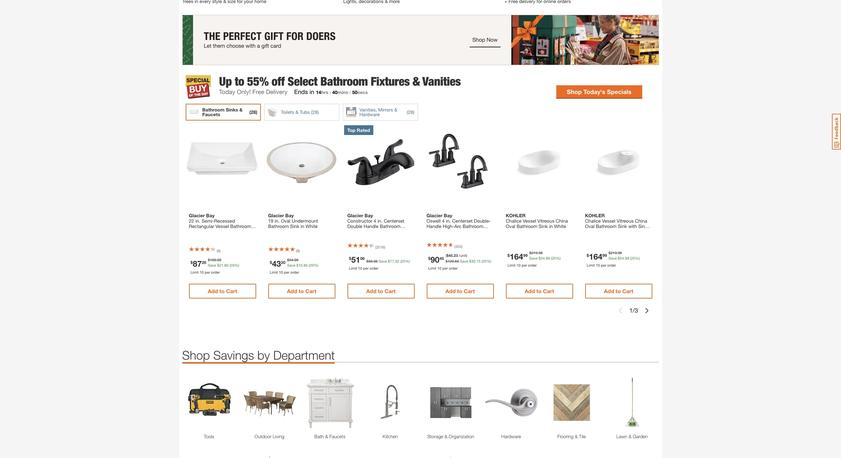 Task type: describe. For each thing, give the bounding box(es) containing it.
to for kohler chalice vessel vitreous china oval bathroom sink in white
[[537, 288, 542, 294]]

$ 51 06 $ 68 . 08 save $ 17 . 02 ( 25 %) limit 10 per order
[[349, 255, 410, 270]]

ends in
[[294, 88, 315, 96]]

flooring
[[558, 434, 574, 440]]

with
[[629, 224, 638, 229]]

& left vanities
[[413, 74, 420, 88]]

kitchen
[[383, 434, 398, 440]]

mins
[[338, 89, 349, 95]]

22 in. semi-recessed rectangular vessel bathroom sink in white image
[[186, 125, 260, 199]]

bath & faucets link
[[303, 433, 357, 440]]

save inside the $ 51 06 $ 68 . 08 save $ 17 . 02 ( 25 %) limit 10 per order
[[379, 259, 387, 263]]

in inside glacier bay 19 in. oval undermount bathroom sink in white
[[301, 224, 305, 229]]

storage
[[428, 434, 444, 440]]

vessel for in
[[523, 218, 537, 224]]

garden
[[633, 434, 648, 440]]

vanities, mirrors & hardware
[[360, 107, 398, 117]]

recessed
[[214, 218, 235, 224]]

tubs
[[300, 109, 310, 115]]

$ 87 20 $ 109 . 00 save $ 21 . 80 ( 20 %) limit 10 per order
[[191, 258, 239, 275]]

90
[[431, 255, 440, 264]]

bay inside the glacier bay constructor 4 in. centerset double handle bathroom faucet in bronze
[[365, 213, 373, 219]]

hole
[[601, 229, 611, 235]]

tool savings image
[[182, 376, 236, 430]]

15
[[477, 259, 481, 263]]

10 inside $ 87 20 $ 109 . 00 save $ 21 . 80 ( 20 %) limit 10 per order
[[200, 270, 204, 275]]

storage & organization link
[[424, 433, 478, 440]]

hardware savings image
[[485, 376, 539, 430]]

flooring & tile link
[[545, 433, 599, 440]]

bathroom inside glacier bay oswell 4 in. centerset double- handle high-arc bathroom faucet in matte black (2-pack)
[[463, 224, 484, 229]]

%) inside $ 87 20 $ 109 . 00 save $ 21 . 80 ( 20 %) limit 10 per order
[[235, 263, 239, 268]]

) up the $ 51 06 $ 68 . 08 save $ 17 . 02 ( 25 %) limit 10 per order
[[385, 245, 386, 249]]

06
[[361, 256, 365, 261]]

up
[[219, 74, 232, 88]]

shop savings by department
[[182, 348, 335, 363]]

undermount
[[292, 218, 318, 224]]

glacier bay 19 in. oval undermount bathroom sink in white
[[268, 213, 318, 229]]

mirrors
[[379, 107, 393, 113]]

kohler chalice vessel vitreous china oval bathroom sink with single faucet hole in white
[[586, 213, 652, 235]]

in inside the glacier bay constructor 4 in. centerset double handle bathroom faucet in bronze
[[363, 229, 367, 235]]

high-
[[443, 224, 455, 229]]

1 / 3
[[630, 307, 639, 314]]

vitreous for in
[[538, 218, 555, 224]]

28 inside toilets & tubs ( 28 )
[[313, 109, 318, 115]]

to for glacier bay 19 in. oval undermount bathroom sink in white
[[299, 288, 304, 294]]

sink inside glacier bay 22 in. semi-recessed rectangular vessel bathroom sink in white
[[189, 229, 198, 235]]

25 inside '$ 90 45 ( $ 45 . 23 /unit ) $ 120 . 60 save $ 30 . 15 ( 25 %) limit 10 per order'
[[483, 259, 487, 263]]

%) inside '$ 90 45 ( $ 45 . 23 /unit ) $ 120 . 60 save $ 30 . 15 ( 25 %) limit 10 per order'
[[487, 259, 492, 263]]

lawn & garden link
[[606, 433, 660, 440]]

add for chalice vessel vitreous china oval bathroom sink in white
[[525, 288, 535, 294]]

faucet inside the glacier bay constructor 4 in. centerset double handle bathroom faucet in bronze
[[348, 229, 362, 235]]

matte
[[448, 229, 460, 235]]

per inside $ 87 20 $ 109 . 00 save $ 21 . 80 ( 20 %) limit 10 per order
[[205, 270, 210, 275]]

00 for 43
[[295, 258, 299, 262]]

2516
[[376, 245, 385, 249]]

bay for 43
[[286, 213, 294, 219]]

0 horizontal spatial 45
[[440, 256, 444, 261]]

order inside '$ 90 45 ( $ 45 . 23 /unit ) $ 120 . 60 save $ 30 . 15 ( 25 %) limit 10 per order'
[[449, 266, 458, 270]]

to for glacier bay 22 in. semi-recessed rectangular vessel bathroom sink in white
[[220, 288, 225, 294]]

save inside $ 87 20 $ 109 . 00 save $ 21 . 80 ( 20 %) limit 10 per order
[[208, 263, 216, 268]]

toilets & tubs ( 28 )
[[281, 109, 319, 115]]

living
[[273, 434, 285, 440]]

55%
[[247, 74, 269, 88]]

today only! free delivery
[[219, 88, 288, 96]]

19
[[268, 218, 274, 224]]

in inside glacier bay 22 in. semi-recessed rectangular vessel bathroom sink in white
[[200, 229, 203, 235]]

shop today's specials link
[[557, 85, 643, 98]]

add for 22 in. semi-recessed rectangular vessel bathroom sink in white
[[208, 288, 218, 294]]

special buy logo image
[[186, 75, 211, 99]]

up to 55% off select bathroom fixtures & vanities
[[219, 74, 461, 88]]

bath
[[315, 434, 324, 440]]

storage savings image
[[424, 376, 478, 430]]

3 add from the left
[[367, 288, 377, 294]]

white inside the kohler chalice vessel vitreous china oval bathroom sink with single faucet hole in white
[[617, 229, 629, 235]]

add to cart button for kohler chalice vessel vitreous china oval bathroom sink in white
[[506, 284, 574, 299]]

double-
[[474, 218, 491, 224]]

& inside lawn & garden link
[[629, 434, 632, 440]]

bathroom sinks & faucets
[[202, 107, 243, 117]]

the perfect gift for doers - let them choose with a gift card. shop now image
[[182, 15, 660, 65]]

today only!
[[219, 88, 251, 96]]

3 add to cart from the left
[[367, 288, 396, 294]]

(2-
[[474, 229, 480, 235]]

select
[[288, 74, 318, 88]]

1
[[630, 307, 633, 314]]

40
[[333, 89, 338, 95]]

glacier bay oswell 4 in. centerset double- handle high-arc bathroom faucet in matte black (2-pack)
[[427, 213, 492, 235]]

lighting image
[[243, 457, 297, 458]]

bath & faucet savings image
[[303, 376, 357, 430]]

bathroom inside bathroom sinks & faucets
[[202, 107, 225, 113]]

top rated
[[348, 127, 370, 133]]

355
[[456, 244, 462, 249]]

chalice vessel vitreous china oval bathroom sink in white image
[[503, 125, 577, 199]]

3
[[635, 307, 639, 314]]

handle for oswell
[[427, 224, 442, 229]]

organization
[[449, 434, 475, 440]]

) up /unit
[[462, 244, 463, 249]]

order inside "$ 43 20 $ 54 . 00 save $ 10 . 80 ( 20 %) limit 10 per order"
[[291, 270, 299, 275]]

3 cart from the left
[[385, 288, 396, 294]]

pack)
[[480, 229, 492, 235]]

department
[[274, 348, 335, 363]]

add to cart for 22 in. semi-recessed rectangular vessel bathroom sink in white
[[208, 288, 237, 294]]

) inside toilets & tubs ( 28 )
[[318, 109, 319, 115]]

3 add to cart button from the left
[[348, 284, 415, 299]]

sink for chalice vessel vitreous china oval bathroom sink with single faucet hole in white
[[618, 224, 628, 229]]

glacier bay constructor 4 in. centerset double handle bathroom faucet in bronze
[[348, 213, 405, 235]]

flooring & tile savings image
[[545, 376, 599, 430]]

top
[[348, 127, 356, 133]]

oswell
[[427, 218, 441, 224]]

rated
[[357, 127, 370, 133]]

bathroom inside glacier bay 19 in. oval undermount bathroom sink in white
[[268, 224, 289, 229]]

oval for chalice vessel vitreous china oval bathroom sink with single faucet hole in white
[[586, 224, 595, 229]]

( 2516 )
[[376, 245, 386, 249]]

to for kohler chalice vessel vitreous china oval bathroom sink with single faucet hole in white
[[616, 288, 621, 294]]

oval for chalice vessel vitreous china oval bathroom sink in white
[[506, 224, 516, 229]]

43
[[272, 259, 281, 269]]

arc
[[455, 224, 462, 229]]

( 6 )
[[217, 249, 221, 253]]

28 for vanities, mirrors & hardware
[[408, 109, 414, 115]]

50
[[353, 89, 358, 95]]

chalice for chalice vessel vitreous china oval bathroom sink with single faucet hole in white
[[586, 218, 601, 224]]

outdoor living link
[[243, 433, 297, 440]]

add to cart button for glacier bay 19 in. oval undermount bathroom sink in white
[[268, 284, 336, 299]]

( inside "$ 43 20 $ 54 . 00 save $ 10 . 80 ( 20 %) limit 10 per order"
[[309, 263, 310, 268]]

ends in 14 hrs : 40 mins : 50 secs
[[294, 88, 368, 96]]

lawn
[[617, 434, 628, 440]]

faucet inside the kohler chalice vessel vitreous china oval bathroom sink with single faucet hole in white
[[586, 229, 600, 235]]

in. inside glacier bay oswell 4 in. centerset double- handle high-arc bathroom faucet in matte black (2-pack)
[[446, 218, 451, 224]]

( inside the $ 51 06 $ 68 . 08 save $ 17 . 02 ( 25 %) limit 10 per order
[[401, 259, 402, 263]]

savings
[[213, 348, 254, 363]]

in inside kohler chalice vessel vitreous china oval bathroom sink in white
[[550, 224, 553, 229]]

this is the first slide image
[[619, 308, 624, 314]]

219 for with
[[611, 251, 617, 255]]

( 355 )
[[455, 244, 463, 249]]

in inside glacier bay oswell 4 in. centerset double- handle high-arc bathroom faucet in matte black (2-pack)
[[443, 229, 446, 235]]

08
[[374, 259, 378, 263]]

$ 43 20 $ 54 . 00 save $ 10 . 80 ( 20 %) limit 10 per order
[[270, 258, 319, 275]]

98 for with
[[618, 251, 623, 255]]

4 for constructor
[[374, 218, 377, 224]]

in inside the kohler chalice vessel vitreous china oval bathroom sink with single faucet hole in white
[[612, 229, 616, 235]]

109
[[210, 258, 216, 262]]

per inside the $ 51 06 $ 68 . 08 save $ 17 . 02 ( 25 %) limit 10 per order
[[364, 266, 369, 270]]

toilets
[[281, 109, 294, 115]]

vessel for with
[[603, 218, 616, 224]]

chalice vessel vitreous china oval bathroom sink with single faucet hole in white image
[[582, 125, 656, 199]]

cart for glacier bay 19 in. oval undermount bathroom sink in white
[[306, 288, 317, 294]]

kohler for chalice vessel vitreous china oval bathroom sink in white
[[506, 213, 526, 219]]

centerset for bathroom
[[384, 218, 405, 224]]

shop
[[182, 348, 210, 363]]

order inside the $ 51 06 $ 68 . 08 save $ 17 . 02 ( 25 %) limit 10 per order
[[370, 266, 379, 270]]

51
[[352, 255, 361, 264]]

vanities
[[423, 74, 461, 88]]

secs
[[358, 89, 368, 95]]

$ 164 99 $ 219 . 98 save $ 54 . 99 ( 25 %) limit 10 per order for in
[[508, 251, 561, 268]]



Task type: vqa. For each thing, say whether or not it's contained in the screenshot.
Account Settings
no



Task type: locate. For each thing, give the bounding box(es) containing it.
sinks
[[226, 107, 238, 113]]

faucets right bath
[[330, 434, 346, 440]]

2 00 from the left
[[295, 258, 299, 262]]

sink inside glacier bay 19 in. oval undermount bathroom sink in white
[[290, 224, 300, 229]]

1 horizontal spatial vitreous
[[617, 218, 634, 224]]

%)
[[557, 256, 561, 260], [636, 256, 641, 260], [406, 259, 410, 263], [487, 259, 492, 263], [235, 263, 239, 268], [314, 263, 319, 268]]

( 28 ) down today only! free delivery
[[250, 109, 258, 115]]

4 inside the glacier bay constructor 4 in. centerset double handle bathroom faucet in bronze
[[374, 218, 377, 224]]

& right storage
[[445, 434, 448, 440]]

1 vitreous from the left
[[538, 218, 555, 224]]

0 vertical spatial faucets
[[202, 112, 220, 117]]

2 98 from the left
[[618, 251, 623, 255]]

164 for chalice vessel vitreous china oval bathroom sink with single faucet hole in white
[[590, 252, 603, 261]]

bay for 87
[[206, 213, 215, 219]]

2 horizontal spatial vessel
[[603, 218, 616, 224]]

centerset inside glacier bay oswell 4 in. centerset double- handle high-arc bathroom faucet in matte black (2-pack)
[[453, 218, 473, 224]]

(
[[250, 109, 251, 115], [311, 109, 313, 115], [407, 109, 408, 115], [455, 244, 456, 249], [376, 245, 376, 249], [217, 249, 218, 253], [296, 249, 297, 253], [446, 254, 447, 258], [551, 256, 552, 260], [631, 256, 632, 260], [401, 259, 402, 263], [482, 259, 483, 263], [230, 263, 231, 268], [309, 263, 310, 268]]

& inside flooring & tile link
[[575, 434, 578, 440]]

5 add to cart from the left
[[525, 288, 555, 294]]

oval left hole
[[586, 224, 595, 229]]

kohler inside kohler chalice vessel vitreous china oval bathroom sink in white
[[506, 213, 526, 219]]

54
[[541, 256, 545, 260], [621, 256, 625, 260], [290, 258, 294, 262]]

0 horizontal spatial faucets
[[202, 112, 220, 117]]

1 219 from the left
[[532, 251, 538, 255]]

0 horizontal spatial 54
[[290, 258, 294, 262]]

1 horizontal spatial vessel
[[523, 218, 537, 224]]

vessel inside glacier bay 22 in. semi-recessed rectangular vessel bathroom sink in white
[[216, 224, 229, 229]]

chalice for chalice vessel vitreous china oval bathroom sink in white
[[506, 218, 522, 224]]

0 horizontal spatial 98
[[539, 251, 543, 255]]

54 for with
[[621, 256, 625, 260]]

1 : from the left
[[330, 89, 331, 95]]

:
[[330, 89, 331, 95], [350, 89, 351, 95]]

0 horizontal spatial chalice
[[506, 218, 522, 224]]

& right sinks
[[240, 107, 243, 113]]

1 horizontal spatial 219
[[611, 251, 617, 255]]

10
[[517, 263, 521, 268], [596, 263, 600, 268], [299, 263, 303, 268], [358, 266, 363, 270], [438, 266, 442, 270], [200, 270, 204, 275], [279, 270, 283, 275]]

2 add to cart button from the left
[[268, 284, 336, 299]]

add for oswell 4 in. centerset double- handle high-arc bathroom faucet in matte black (2-pack)
[[446, 288, 456, 294]]

25
[[552, 256, 557, 260], [632, 256, 636, 260], [402, 259, 406, 263], [483, 259, 487, 263]]

add to cart button
[[189, 284, 256, 299], [268, 284, 336, 299], [348, 284, 415, 299], [427, 284, 494, 299], [506, 284, 574, 299], [586, 284, 653, 299]]

sink for 19 in. oval undermount bathroom sink in white
[[290, 224, 300, 229]]

28 right mirrors
[[408, 109, 414, 115]]

in. inside glacier bay 19 in. oval undermount bathroom sink in white
[[275, 218, 280, 224]]

80 for 43
[[304, 263, 308, 268]]

& inside storage & organization link
[[445, 434, 448, 440]]

10 inside '$ 90 45 ( $ 45 . 23 /unit ) $ 120 . 60 save $ 30 . 15 ( 25 %) limit 10 per order'
[[438, 266, 442, 270]]

) right 23
[[467, 254, 468, 258]]

( 28 ) for bathroom sinks & faucets
[[250, 109, 258, 115]]

1 $ 164 99 $ 219 . 98 save $ 54 . 99 ( 25 %) limit 10 per order from the left
[[508, 251, 561, 268]]

oval inside glacier bay 19 in. oval undermount bathroom sink in white
[[281, 218, 291, 224]]

oval inside the kohler chalice vessel vitreous china oval bathroom sink with single faucet hole in white
[[586, 224, 595, 229]]

white inside glacier bay 22 in. semi-recessed rectangular vessel bathroom sink in white
[[204, 229, 217, 235]]

glacier inside the glacier bay constructor 4 in. centerset double handle bathroom faucet in bronze
[[348, 213, 364, 219]]

1 horizontal spatial 00
[[295, 258, 299, 262]]

6 cart from the left
[[623, 288, 634, 294]]

&
[[413, 74, 420, 88], [240, 107, 243, 113], [395, 107, 398, 113], [296, 109, 299, 115], [325, 434, 328, 440], [445, 434, 448, 440], [575, 434, 578, 440], [629, 434, 632, 440]]

white inside kohler chalice vessel vitreous china oval bathroom sink in white
[[555, 224, 567, 229]]

1 china from the left
[[556, 218, 569, 224]]

1 faucet from the left
[[348, 229, 362, 235]]

10 inside the $ 51 06 $ 68 . 08 save $ 17 . 02 ( 25 %) limit 10 per order
[[358, 266, 363, 270]]

( 28 ) for vanities, mirrors & hardware
[[407, 109, 415, 115]]

2 $ 164 99 $ 219 . 98 save $ 54 . 99 ( 25 %) limit 10 per order from the left
[[587, 251, 641, 268]]

faucet inside glacier bay oswell 4 in. centerset double- handle high-arc bathroom faucet in matte black (2-pack)
[[427, 229, 441, 235]]

2 horizontal spatial 28
[[408, 109, 414, 115]]

sink for chalice vessel vitreous china oval bathroom sink in white
[[539, 224, 548, 229]]

chalice right 'double-'
[[506, 218, 522, 224]]

0 horizontal spatial 4
[[374, 218, 377, 224]]

add to cart for chalice vessel vitreous china oval bathroom sink with single faucet hole in white
[[605, 288, 634, 294]]

%) inside the $ 51 06 $ 68 . 08 save $ 17 . 02 ( 25 %) limit 10 per order
[[406, 259, 410, 263]]

1 28 from the left
[[251, 109, 256, 115]]

cart for glacier bay oswell 4 in. centerset double- handle high-arc bathroom faucet in matte black (2-pack)
[[464, 288, 475, 294]]

98 down kohler chalice vessel vitreous china oval bathroom sink in white in the right of the page
[[539, 251, 543, 255]]

1 horizontal spatial kohler
[[586, 213, 605, 219]]

1 horizontal spatial 80
[[304, 263, 308, 268]]

21
[[219, 263, 224, 268]]

1 horizontal spatial centerset
[[453, 218, 473, 224]]

shop today's specials
[[567, 88, 632, 95]]

4 add to cart from the left
[[446, 288, 475, 294]]

6 add to cart button from the left
[[586, 284, 653, 299]]

2 glacier from the left
[[268, 213, 284, 219]]

80 right the 43
[[304, 263, 308, 268]]

4 add to cart button from the left
[[427, 284, 494, 299]]

limit inside the $ 51 06 $ 68 . 08 save $ 17 . 02 ( 25 %) limit 10 per order
[[349, 266, 357, 270]]

2 kohler from the left
[[586, 213, 605, 219]]

bay for 90
[[444, 213, 453, 219]]

paint savings image
[[424, 457, 478, 458]]

2 centerset from the left
[[453, 218, 473, 224]]

faucet
[[348, 229, 362, 235], [427, 229, 441, 235], [586, 229, 600, 235]]

china inside kohler chalice vessel vitreous china oval bathroom sink in white
[[556, 218, 569, 224]]

by
[[258, 348, 270, 363]]

1 00 from the left
[[217, 258, 221, 262]]

in. inside the glacier bay constructor 4 in. centerset double handle bathroom faucet in bronze
[[378, 218, 383, 224]]

00 inside "$ 43 20 $ 54 . 00 save $ 10 . 80 ( 20 %) limit 10 per order"
[[295, 258, 299, 262]]

4 cart from the left
[[464, 288, 475, 294]]

lawn & garden savings image
[[606, 376, 660, 430]]

in. right '22'
[[196, 218, 201, 224]]

4 add from the left
[[446, 288, 456, 294]]

1 4 from the left
[[374, 218, 377, 224]]

bathroom inside the kohler chalice vessel vitreous china oval bathroom sink with single faucet hole in white
[[596, 224, 617, 229]]

bay up rectangular
[[206, 213, 215, 219]]

& inside toilets & tubs ( 28 )
[[296, 109, 299, 115]]

0 horizontal spatial :
[[330, 89, 331, 95]]

glacier inside glacier bay 22 in. semi-recessed rectangular vessel bathroom sink in white
[[189, 213, 205, 219]]

219 down kohler chalice vessel vitreous china oval bathroom sink in white in the right of the page
[[532, 251, 538, 255]]

faucets left sinks
[[202, 112, 220, 117]]

add
[[208, 288, 218, 294], [287, 288, 297, 294], [367, 288, 377, 294], [446, 288, 456, 294], [525, 288, 535, 294], [605, 288, 615, 294]]

2 ( 28 ) from the left
[[407, 109, 415, 115]]

1 horizontal spatial ( 28 )
[[407, 109, 415, 115]]

2 china from the left
[[636, 218, 648, 224]]

centerset up 2516
[[384, 218, 405, 224]]

25 inside the $ 51 06 $ 68 . 08 save $ 17 . 02 ( 25 %) limit 10 per order
[[402, 259, 406, 263]]

bathroom inside glacier bay 22 in. semi-recessed rectangular vessel bathroom sink in white
[[230, 224, 251, 229]]

outdoor living
[[255, 434, 285, 440]]

kohler chalice vessel vitreous china oval bathroom sink in white
[[506, 213, 569, 229]]

1 horizontal spatial 45
[[449, 254, 453, 258]]

: left 50
[[350, 89, 351, 95]]

next slide image
[[645, 308, 650, 314]]

hardware inside vanities, mirrors & hardware
[[360, 112, 380, 117]]

add to cart for chalice vessel vitreous china oval bathroom sink in white
[[525, 288, 555, 294]]

sink inside kohler chalice vessel vitreous china oval bathroom sink in white
[[539, 224, 548, 229]]

0 horizontal spatial vessel
[[216, 224, 229, 229]]

per
[[522, 263, 528, 268], [601, 263, 607, 268], [364, 266, 369, 270], [443, 266, 448, 270], [205, 270, 210, 275], [284, 270, 290, 275]]

cart for glacier bay 22 in. semi-recessed rectangular vessel bathroom sink in white
[[226, 288, 237, 294]]

vessel inside the kohler chalice vessel vitreous china oval bathroom sink with single faucet hole in white
[[603, 218, 616, 224]]

bay inside glacier bay 22 in. semi-recessed rectangular vessel bathroom sink in white
[[206, 213, 215, 219]]

4 up bronze
[[374, 218, 377, 224]]

17
[[390, 259, 395, 263]]

handle for constructor
[[364, 224, 379, 229]]

per inside '$ 90 45 ( $ 45 . 23 /unit ) $ 120 . 60 save $ 30 . 15 ( 25 %) limit 10 per order'
[[443, 266, 448, 270]]

add to cart
[[208, 288, 237, 294], [287, 288, 317, 294], [367, 288, 396, 294], [446, 288, 475, 294], [525, 288, 555, 294], [605, 288, 634, 294]]

bathroom inside the glacier bay constructor 4 in. centerset double handle bathroom faucet in bronze
[[380, 224, 401, 229]]

add for chalice vessel vitreous china oval bathroom sink with single faucet hole in white
[[605, 288, 615, 294]]

4 right oswell
[[442, 218, 445, 224]]

4 glacier from the left
[[427, 213, 443, 219]]

) up 21
[[220, 249, 221, 253]]

2 faucet from the left
[[427, 229, 441, 235]]

1 horizontal spatial faucet
[[427, 229, 441, 235]]

3 bay from the left
[[365, 213, 373, 219]]

6 add to cart from the left
[[605, 288, 634, 294]]

2 28 from the left
[[313, 109, 318, 115]]

bathroom inside kohler chalice vessel vitreous china oval bathroom sink in white
[[517, 224, 538, 229]]

lawn & garden
[[617, 434, 648, 440]]

87
[[193, 259, 202, 269]]

6
[[218, 249, 220, 253]]

1 centerset from the left
[[384, 218, 405, 224]]

1 horizontal spatial 54
[[541, 256, 545, 260]]

constructor 4 in. centerset double handle bathroom faucet in bronze image
[[344, 125, 418, 199]]

219 for in
[[532, 251, 538, 255]]

save inside '$ 90 45 ( $ 45 . 23 /unit ) $ 120 . 60 save $ 30 . 15 ( 25 %) limit 10 per order'
[[460, 259, 469, 263]]

1 cart from the left
[[226, 288, 237, 294]]

in. right 19
[[275, 218, 280, 224]]

0 horizontal spatial vitreous
[[538, 218, 555, 224]]

1 horizontal spatial 28
[[313, 109, 318, 115]]

0 horizontal spatial 80
[[225, 263, 229, 268]]

: left 40
[[330, 89, 331, 95]]

hardware
[[360, 112, 380, 117], [502, 434, 522, 440]]

china for single
[[636, 218, 648, 224]]

china for white
[[556, 218, 569, 224]]

chalice inside kohler chalice vessel vitreous china oval bathroom sink in white
[[506, 218, 522, 224]]

219 down the kohler chalice vessel vitreous china oval bathroom sink with single faucet hole in white
[[611, 251, 617, 255]]

20
[[202, 260, 206, 265], [281, 260, 286, 265], [231, 263, 235, 268], [310, 263, 314, 268]]

sink inside the kohler chalice vessel vitreous china oval bathroom sink with single faucet hole in white
[[618, 224, 628, 229]]

faucet left hole
[[586, 229, 600, 235]]

) right tubs
[[318, 109, 319, 115]]

2 219 from the left
[[611, 251, 617, 255]]

19 in. oval undermount bathroom sink in white image
[[265, 125, 339, 199]]

chalice up hole
[[586, 218, 601, 224]]

glacier for 90
[[427, 213, 443, 219]]

2 80 from the left
[[304, 263, 308, 268]]

3 in. from the left
[[378, 218, 383, 224]]

1 add from the left
[[208, 288, 218, 294]]

& inside bathroom sinks & faucets
[[240, 107, 243, 113]]

1 164 from the left
[[510, 252, 524, 261]]

4
[[374, 218, 377, 224], [442, 218, 445, 224]]

hrs
[[321, 89, 329, 95]]

3 28 from the left
[[408, 109, 414, 115]]

80
[[225, 263, 229, 268], [304, 263, 308, 268]]

0 horizontal spatial 219
[[532, 251, 538, 255]]

per inside "$ 43 20 $ 54 . 00 save $ 10 . 80 ( 20 %) limit 10 per order"
[[284, 270, 290, 275]]

& left tubs
[[296, 109, 299, 115]]

98 down the kohler chalice vessel vitreous china oval bathroom sink with single faucet hole in white
[[618, 251, 623, 255]]

2 vitreous from the left
[[617, 218, 634, 224]]

1 glacier from the left
[[189, 213, 205, 219]]

00 down "( 8 )"
[[295, 258, 299, 262]]

1 vertical spatial faucets
[[330, 434, 346, 440]]

1 add to cart from the left
[[208, 288, 237, 294]]

tools link
[[182, 433, 236, 440]]

centerset up black
[[453, 218, 473, 224]]

00 for 87
[[217, 258, 221, 262]]

oval inside kohler chalice vessel vitreous china oval bathroom sink in white
[[506, 224, 516, 229]]

vanities,
[[360, 107, 377, 113]]

kitchen savings image
[[364, 376, 418, 430]]

22
[[189, 218, 194, 224]]

2 chalice from the left
[[586, 218, 601, 224]]

1 chalice from the left
[[506, 218, 522, 224]]

) down today only! free delivery
[[256, 109, 258, 115]]

3 glacier from the left
[[348, 213, 364, 219]]

add to cart button for glacier bay oswell 4 in. centerset double- handle high-arc bathroom faucet in matte black (2-pack)
[[427, 284, 494, 299]]

white
[[306, 224, 318, 229], [555, 224, 567, 229], [204, 229, 217, 235], [617, 229, 629, 235]]

1 horizontal spatial handle
[[427, 224, 442, 229]]

chalice
[[506, 218, 522, 224], [586, 218, 601, 224]]

handle inside the glacier bay constructor 4 in. centerset double handle bathroom faucet in bronze
[[364, 224, 379, 229]]

vitreous inside kohler chalice vessel vitreous china oval bathroom sink in white
[[538, 218, 555, 224]]

outdoor
[[255, 434, 272, 440]]

2 add to cart from the left
[[287, 288, 317, 294]]

28 for bathroom sinks & faucets
[[251, 109, 256, 115]]

rectangular
[[189, 224, 214, 229]]

handle left high-
[[427, 224, 442, 229]]

30
[[472, 259, 476, 263]]

1 horizontal spatial :
[[350, 89, 351, 95]]

54 for in
[[541, 256, 545, 260]]

chalice inside the kohler chalice vessel vitreous china oval bathroom sink with single faucet hole in white
[[586, 218, 601, 224]]

164 for chalice vessel vitreous china oval bathroom sink in white
[[510, 252, 524, 261]]

oval right pack)
[[506, 224, 516, 229]]

80 inside "$ 43 20 $ 54 . 00 save $ 10 . 80 ( 20 %) limit 10 per order"
[[304, 263, 308, 268]]

in. inside glacier bay 22 in. semi-recessed rectangular vessel bathroom sink in white
[[196, 218, 201, 224]]

0 horizontal spatial centerset
[[384, 218, 405, 224]]

hardware link
[[485, 433, 539, 440]]

1 horizontal spatial 164
[[590, 252, 603, 261]]

2 horizontal spatial 54
[[621, 256, 625, 260]]

cart for kohler chalice vessel vitreous china oval bathroom sink with single faucet hole in white
[[623, 288, 634, 294]]

5 add from the left
[[525, 288, 535, 294]]

28 right tubs
[[313, 109, 318, 115]]

glacier for 87
[[189, 213, 205, 219]]

bronze
[[368, 229, 383, 235]]

oval right 19
[[281, 218, 291, 224]]

glacier
[[189, 213, 205, 219], [268, 213, 284, 219], [348, 213, 364, 219], [427, 213, 443, 219]]

1 vertical spatial hardware
[[502, 434, 522, 440]]

oswell 4 in. centerset double-handle high-arc bathroom faucet in matte black (2-pack) image
[[424, 125, 498, 199]]

0 horizontal spatial handle
[[364, 224, 379, 229]]

glacier bay 22 in. semi-recessed rectangular vessel bathroom sink in white
[[189, 213, 251, 235]]

single
[[639, 224, 652, 229]]

/unit
[[459, 254, 467, 258]]

add for 19 in. oval undermount bathroom sink in white
[[287, 288, 297, 294]]

1 horizontal spatial china
[[636, 218, 648, 224]]

2 horizontal spatial faucet
[[586, 229, 600, 235]]

1 add to cart button from the left
[[189, 284, 256, 299]]

28 down today only! free delivery
[[251, 109, 256, 115]]

98 for in
[[539, 251, 543, 255]]

2 in. from the left
[[275, 218, 280, 224]]

bay inside glacier bay oswell 4 in. centerset double- handle high-arc bathroom faucet in matte black (2-pack)
[[444, 213, 453, 219]]

free delivery
[[253, 88, 288, 96]]

0 horizontal spatial faucet
[[348, 229, 362, 235]]

limit inside $ 87 20 $ 109 . 00 save $ 21 . 80 ( 20 %) limit 10 per order
[[191, 270, 199, 275]]

28
[[251, 109, 256, 115], [313, 109, 318, 115], [408, 109, 414, 115]]

5 add to cart button from the left
[[506, 284, 574, 299]]

bay inside glacier bay 19 in. oval undermount bathroom sink in white
[[286, 213, 294, 219]]

add to cart button for kohler chalice vessel vitreous china oval bathroom sink with single faucet hole in white
[[586, 284, 653, 299]]

in. left arc
[[446, 218, 451, 224]]

5 cart from the left
[[544, 288, 555, 294]]

& right mirrors
[[395, 107, 398, 113]]

0 horizontal spatial china
[[556, 218, 569, 224]]

0 horizontal spatial kohler
[[506, 213, 526, 219]]

45 left 120
[[440, 256, 444, 261]]

limit inside '$ 90 45 ( $ 45 . 23 /unit ) $ 120 . 60 save $ 30 . 15 ( 25 %) limit 10 per order'
[[429, 266, 437, 270]]

/
[[633, 307, 635, 314]]

) up "$ 43 20 $ 54 . 00 save $ 10 . 80 ( 20 %) limit 10 per order"
[[299, 249, 300, 253]]

$ 164 99 $ 219 . 98 save $ 54 . 99 ( 25 %) limit 10 per order for with
[[587, 251, 641, 268]]

to
[[235, 74, 244, 88], [220, 288, 225, 294], [299, 288, 304, 294], [378, 288, 383, 294], [458, 288, 463, 294], [537, 288, 542, 294], [616, 288, 621, 294]]

1 horizontal spatial oval
[[506, 224, 516, 229]]

2 handle from the left
[[427, 224, 442, 229]]

4 in. from the left
[[446, 218, 451, 224]]

00 inside $ 87 20 $ 109 . 00 save $ 21 . 80 ( 20 %) limit 10 per order
[[217, 258, 221, 262]]

bay up bronze
[[365, 213, 373, 219]]

98
[[539, 251, 543, 255], [618, 251, 623, 255]]

80 inside $ 87 20 $ 109 . 00 save $ 21 . 80 ( 20 %) limit 10 per order
[[225, 263, 229, 268]]

vitreous inside the kohler chalice vessel vitreous china oval bathroom sink with single faucet hole in white
[[617, 218, 634, 224]]

1 horizontal spatial $ 164 99 $ 219 . 98 save $ 54 . 99 ( 25 %) limit 10 per order
[[587, 251, 641, 268]]

feedback link image
[[833, 114, 842, 150]]

%) inside "$ 43 20 $ 54 . 00 save $ 10 . 80 ( 20 %) limit 10 per order"
[[314, 263, 319, 268]]

60
[[455, 259, 459, 263]]

0 horizontal spatial hardware
[[360, 112, 380, 117]]

bathroom
[[321, 74, 368, 88], [202, 107, 225, 113], [230, 224, 251, 229], [268, 224, 289, 229], [380, 224, 401, 229], [463, 224, 484, 229], [517, 224, 538, 229], [596, 224, 617, 229]]

storage & organization
[[428, 434, 475, 440]]

bay
[[206, 213, 215, 219], [286, 213, 294, 219], [365, 213, 373, 219], [444, 213, 453, 219]]

faucet down 'constructor'
[[348, 229, 362, 235]]

1 bay from the left
[[206, 213, 215, 219]]

54 inside "$ 43 20 $ 54 . 00 save $ 10 . 80 ( 20 %) limit 10 per order"
[[290, 258, 294, 262]]

order inside $ 87 20 $ 109 . 00 save $ 21 . 80 ( 20 %) limit 10 per order
[[211, 270, 220, 275]]

vitreous for with
[[617, 218, 634, 224]]

1 ( 28 ) from the left
[[250, 109, 258, 115]]

0 horizontal spatial ( 28 )
[[250, 109, 258, 115]]

centerset for high-
[[453, 218, 473, 224]]

bay right 19
[[286, 213, 294, 219]]

( inside toilets & tubs ( 28 )
[[311, 109, 313, 115]]

add to cart button for glacier bay 22 in. semi-recessed rectangular vessel bathroom sink in white
[[189, 284, 256, 299]]

( 28 )
[[250, 109, 258, 115], [407, 109, 415, 115]]

in.
[[196, 218, 201, 224], [275, 218, 280, 224], [378, 218, 383, 224], [446, 218, 451, 224]]

164
[[510, 252, 524, 261], [590, 252, 603, 261]]

2 bay from the left
[[286, 213, 294, 219]]

$ 90 45 ( $ 45 . 23 /unit ) $ 120 . 60 save $ 30 . 15 ( 25 %) limit 10 per order
[[429, 254, 492, 270]]

1 horizontal spatial chalice
[[586, 218, 601, 224]]

80 right 21
[[225, 263, 229, 268]]

2 cart from the left
[[306, 288, 317, 294]]

1 80 from the left
[[225, 263, 229, 268]]

flooring & tile
[[558, 434, 586, 440]]

tools
[[204, 434, 214, 440]]

black
[[461, 229, 473, 235]]

kitchen link
[[364, 433, 418, 440]]

1 horizontal spatial 98
[[618, 251, 623, 255]]

2 add from the left
[[287, 288, 297, 294]]

& inside vanities, mirrors & hardware
[[395, 107, 398, 113]]

( inside $ 87 20 $ 109 . 00 save $ 21 . 80 ( 20 %) limit 10 per order
[[230, 263, 231, 268]]

( 28 ) right mirrors
[[407, 109, 415, 115]]

6 add from the left
[[605, 288, 615, 294]]

( 8 )
[[296, 249, 300, 253]]

add to cart for 19 in. oval undermount bathroom sink in white
[[287, 288, 317, 294]]

cart for kohler chalice vessel vitreous china oval bathroom sink in white
[[544, 288, 555, 294]]

add to cart for oswell 4 in. centerset double- handle high-arc bathroom faucet in matte black (2-pack)
[[446, 288, 475, 294]]

45
[[449, 254, 453, 258], [440, 256, 444, 261]]

00 up 21
[[217, 258, 221, 262]]

1 in. from the left
[[196, 218, 201, 224]]

4 bay from the left
[[444, 213, 453, 219]]

double
[[348, 224, 363, 229]]

faucet down oswell
[[427, 229, 441, 235]]

4 for oswell
[[442, 218, 445, 224]]

2 horizontal spatial oval
[[586, 224, 595, 229]]

centerset inside the glacier bay constructor 4 in. centerset double handle bathroom faucet in bronze
[[384, 218, 405, 224]]

faucets inside bathroom sinks & faucets
[[202, 112, 220, 117]]

order
[[529, 263, 537, 268], [608, 263, 617, 268], [370, 266, 379, 270], [449, 266, 458, 270], [211, 270, 220, 275], [291, 270, 299, 275]]

0 horizontal spatial oval
[[281, 218, 291, 224]]

vessel inside kohler chalice vessel vitreous china oval bathroom sink in white
[[523, 218, 537, 224]]

in. up bronze
[[378, 218, 383, 224]]

0 horizontal spatial 164
[[510, 252, 524, 261]]

3 faucet from the left
[[586, 229, 600, 235]]

2 164 from the left
[[590, 252, 603, 261]]

) inside '$ 90 45 ( $ 45 . 23 /unit ) $ 120 . 60 save $ 30 . 15 ( 25 %) limit 10 per order'
[[467, 254, 468, 258]]

1 horizontal spatial faucets
[[330, 434, 346, 440]]

& right bath
[[325, 434, 328, 440]]

1 98 from the left
[[539, 251, 543, 255]]

outdoor living savinghs image
[[243, 376, 297, 430]]

white inside glacier bay 19 in. oval undermount bathroom sink in white
[[306, 224, 318, 229]]

80 for 87
[[225, 263, 229, 268]]

0 horizontal spatial 00
[[217, 258, 221, 262]]

1 kohler from the left
[[506, 213, 526, 219]]

bay up high-
[[444, 213, 453, 219]]

$
[[530, 251, 532, 255], [609, 251, 611, 255], [508, 253, 510, 258], [587, 253, 590, 258], [447, 254, 449, 258], [349, 256, 352, 261], [429, 256, 431, 261], [539, 256, 541, 260], [618, 256, 621, 260], [208, 258, 210, 262], [287, 258, 290, 262], [367, 259, 369, 263], [388, 259, 390, 263], [446, 259, 448, 263], [470, 259, 472, 263], [191, 260, 193, 265], [270, 260, 272, 265], [217, 263, 219, 268], [297, 263, 299, 268]]

kohler inside the kohler chalice vessel vitreous china oval bathroom sink with single faucet hole in white
[[586, 213, 605, 219]]

limit inside "$ 43 20 $ 54 . 00 save $ 10 . 80 ( 20 %) limit 10 per order"
[[270, 270, 278, 275]]

1 horizontal spatial hardware
[[502, 434, 522, 440]]

& inside bath & faucets link
[[325, 434, 328, 440]]

0 vertical spatial hardware
[[360, 112, 380, 117]]

0 horizontal spatial $ 164 99 $ 219 . 98 save $ 54 . 99 ( 25 %) limit 10 per order
[[508, 251, 561, 268]]

china inside the kohler chalice vessel vitreous china oval bathroom sink with single faucet hole in white
[[636, 218, 648, 224]]

to for glacier bay oswell 4 in. centerset double- handle high-arc bathroom faucet in matte black (2-pack)
[[458, 288, 463, 294]]

2 : from the left
[[350, 89, 351, 95]]

semi-
[[202, 218, 214, 224]]

glacier for 43
[[268, 213, 284, 219]]

handle inside glacier bay oswell 4 in. centerset double- handle high-arc bathroom faucet in matte black (2-pack)
[[427, 224, 442, 229]]

68
[[369, 259, 373, 263]]

2 4 from the left
[[442, 218, 445, 224]]

8
[[297, 249, 299, 253]]

) right mirrors
[[414, 109, 415, 115]]

1 horizontal spatial 4
[[442, 218, 445, 224]]

4 inside glacier bay oswell 4 in. centerset double- handle high-arc bathroom faucet in matte black (2-pack)
[[442, 218, 445, 224]]

kohler for chalice vessel vitreous china oval bathroom sink with single faucet hole in white
[[586, 213, 605, 219]]

1 handle from the left
[[364, 224, 379, 229]]

& right lawn
[[629, 434, 632, 440]]

0 horizontal spatial 28
[[251, 109, 256, 115]]

blinds & window treatment savings image
[[545, 457, 599, 458]]

& left tile
[[575, 434, 578, 440]]

glacier inside glacier bay oswell 4 in. centerset double- handle high-arc bathroom faucet in matte black (2-pack)
[[427, 213, 443, 219]]

save inside "$ 43 20 $ 54 . 00 save $ 10 . 80 ( 20 %) limit 10 per order"
[[287, 263, 296, 268]]

handle right double
[[364, 224, 379, 229]]

00
[[217, 258, 221, 262], [295, 258, 299, 262]]

45 left 23
[[449, 254, 453, 258]]

in
[[301, 224, 305, 229], [550, 224, 553, 229], [200, 229, 203, 235], [363, 229, 367, 235], [443, 229, 446, 235], [612, 229, 616, 235]]



